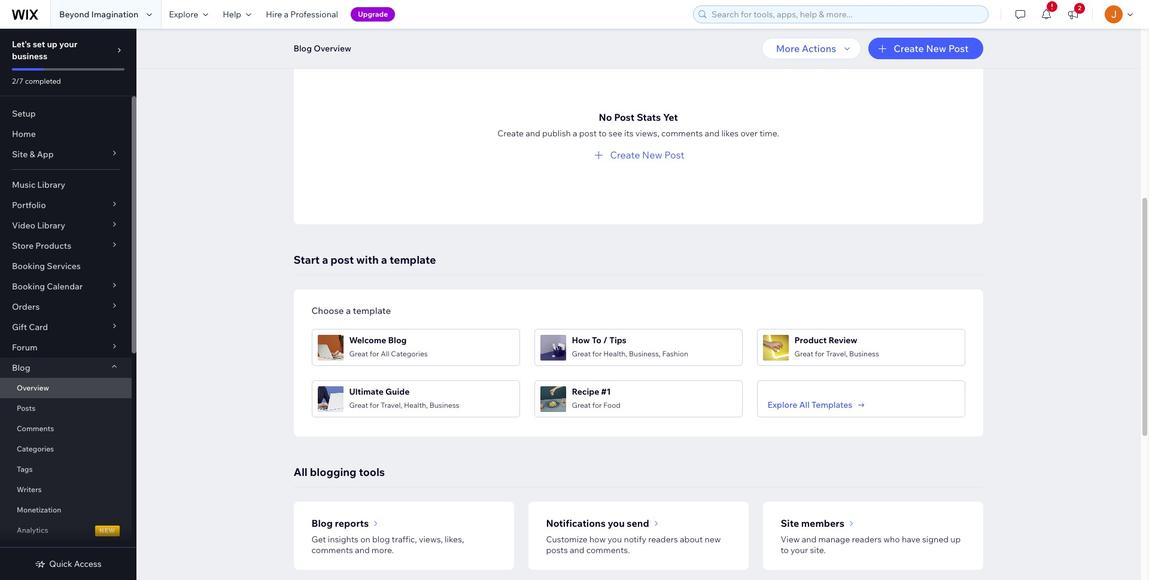Task type: describe. For each thing, give the bounding box(es) containing it.
recipe #1 great for food
[[572, 386, 621, 410]]

how to / tips great for health, business, fashion
[[572, 335, 688, 358]]

view
[[781, 535, 800, 545]]

a right with
[[381, 253, 387, 267]]

who
[[884, 535, 900, 545]]

stats
[[637, 111, 661, 123]]

start
[[294, 253, 320, 267]]

0 horizontal spatial all
[[294, 466, 308, 480]]

travel, for review
[[826, 349, 848, 358]]

great for product review
[[795, 349, 814, 358]]

more actions button
[[762, 38, 862, 59]]

notifications
[[546, 518, 606, 530]]

app
[[37, 149, 54, 160]]

help button
[[216, 0, 259, 29]]

blog
[[372, 535, 390, 545]]

quick access
[[49, 559, 102, 570]]

recipe
[[572, 386, 600, 397]]

overview inside overview link
[[17, 384, 49, 393]]

forum button
[[0, 338, 132, 358]]

get
[[312, 535, 326, 545]]

yet
[[663, 111, 678, 123]]

no
[[599, 111, 612, 123]]

customize
[[546, 535, 588, 545]]

booking for booking calendar
[[12, 281, 45, 292]]

new
[[705, 535, 721, 545]]

more
[[776, 43, 800, 54]]

2/7 completed
[[12, 77, 61, 86]]

/
[[603, 335, 608, 346]]

business inside ultimate guide great for travel, health, business
[[430, 401, 459, 410]]

all blogging tools
[[294, 466, 385, 480]]

readers inside the customize how you notify readers about new posts and comments.
[[648, 535, 678, 545]]

gift card
[[12, 322, 48, 333]]

beyond
[[59, 9, 89, 20]]

site for site & app
[[12, 149, 28, 160]]

members
[[801, 518, 845, 530]]

readers inside view and manage readers who have signed up to your site.
[[852, 535, 882, 545]]

1 vertical spatial all
[[800, 400, 810, 411]]

your inside let's set up your business
[[59, 39, 77, 50]]

with
[[356, 253, 379, 267]]

business inside 'product review great for travel, business'
[[850, 349, 879, 358]]

guide
[[386, 386, 410, 397]]

explore for explore all templates
[[768, 400, 798, 411]]

customize how you notify readers about new posts and comments.
[[546, 535, 721, 556]]

blog button
[[0, 358, 132, 378]]

music
[[12, 180, 35, 190]]

comments inside get insights on blog traffic, views, likes, comments and more.
[[312, 545, 353, 556]]

health, inside ultimate guide great for travel, health, business
[[404, 401, 428, 410]]

great for ultimate guide
[[349, 401, 368, 410]]

portfolio button
[[0, 195, 132, 216]]

1 horizontal spatial create new post
[[894, 43, 969, 54]]

2
[[1078, 4, 1082, 12]]

and left likes
[[705, 128, 720, 139]]

categories inside sidebar element
[[17, 445, 54, 454]]

writers
[[17, 486, 42, 495]]

how
[[572, 335, 590, 346]]

to inside no post stats yet create and publish a post to see its views, comments and likes over time.
[[599, 128, 607, 139]]

sidebar element
[[0, 29, 136, 581]]

notifications you send
[[546, 518, 649, 530]]

food
[[604, 401, 621, 410]]

gift
[[12, 322, 27, 333]]

store products
[[12, 241, 71, 251]]

how
[[590, 535, 606, 545]]

travel, for guide
[[381, 401, 403, 410]]

create inside no post stats yet create and publish a post to see its views, comments and likes over time.
[[498, 128, 524, 139]]

library for video library
[[37, 220, 65, 231]]

for for ultimate guide
[[370, 401, 379, 410]]

blog inside welcome blog great for all categories
[[388, 335, 407, 346]]

tips
[[610, 335, 627, 346]]

explore all templates button
[[768, 400, 867, 411]]

comments link
[[0, 419, 132, 439]]

great for recipe #1
[[572, 401, 591, 410]]

overview link
[[0, 378, 132, 399]]

home link
[[0, 124, 132, 144]]

posts link
[[0, 399, 132, 419]]

blog overview
[[294, 43, 351, 54]]

2 horizontal spatial create
[[894, 43, 924, 54]]

categories link
[[0, 439, 132, 460]]

2/7
[[12, 77, 23, 86]]

beyond imagination
[[59, 9, 138, 20]]

forum
[[12, 342, 37, 353]]

all inside welcome blog great for all categories
[[381, 349, 390, 358]]

#1
[[601, 386, 611, 397]]

1 horizontal spatial new
[[926, 43, 947, 54]]

notify
[[624, 535, 647, 545]]

booking services
[[12, 261, 81, 272]]

categories inside welcome blog great for all categories
[[391, 349, 428, 358]]

groups
[[12, 546, 41, 557]]

great inside how to / tips great for health, business, fashion
[[572, 349, 591, 358]]

ultimate
[[349, 386, 384, 397]]

views, inside no post stats yet create and publish a post to see its views, comments and likes over time.
[[636, 128, 660, 139]]

0 horizontal spatial create new post button
[[592, 148, 685, 162]]

manage
[[819, 535, 850, 545]]

2 button
[[1060, 0, 1087, 29]]

insights
[[328, 535, 359, 545]]

blogging
[[310, 466, 357, 480]]

traffic,
[[392, 535, 417, 545]]

card
[[29, 322, 48, 333]]

let's
[[12, 39, 31, 50]]

product
[[795, 335, 827, 346]]

more actions
[[776, 43, 836, 54]]

blog reports
[[312, 518, 369, 530]]

posts
[[546, 545, 568, 556]]

0 vertical spatial template
[[390, 253, 436, 267]]

orders
[[12, 302, 40, 313]]

1 horizontal spatial create
[[610, 149, 640, 161]]

likes,
[[445, 535, 464, 545]]

site for site members
[[781, 518, 799, 530]]

library for music library
[[37, 180, 65, 190]]

explore for explore
[[169, 9, 198, 20]]

hire a professional link
[[259, 0, 345, 29]]

for for recipe #1
[[593, 401, 602, 410]]

you inside the customize how you notify readers about new posts and comments.
[[608, 535, 622, 545]]

publish
[[542, 128, 571, 139]]

fashion
[[662, 349, 688, 358]]

site & app
[[12, 149, 54, 160]]



Task type: vqa. For each thing, say whether or not it's contained in the screenshot.


Task type: locate. For each thing, give the bounding box(es) containing it.
signed
[[922, 535, 949, 545]]

for for welcome blog
[[370, 349, 379, 358]]

and
[[526, 128, 540, 139], [705, 128, 720, 139], [802, 535, 817, 545], [355, 545, 370, 556], [570, 545, 585, 556]]

1 booking from the top
[[12, 261, 45, 272]]

quick access button
[[35, 559, 102, 570]]

0 horizontal spatial create
[[498, 128, 524, 139]]

send
[[627, 518, 649, 530]]

your inside view and manage readers who have signed up to your site.
[[791, 545, 808, 556]]

great inside recipe #1 great for food
[[572, 401, 591, 410]]

to left site.
[[781, 545, 789, 556]]

get insights on blog traffic, views, likes, comments and more.
[[312, 535, 464, 556]]

1 library from the top
[[37, 180, 65, 190]]

1 horizontal spatial readers
[[852, 535, 882, 545]]

explore left templates at right
[[768, 400, 798, 411]]

completed
[[25, 77, 61, 86]]

site
[[12, 149, 28, 160], [781, 518, 799, 530]]

new
[[99, 527, 116, 535]]

1 horizontal spatial post
[[579, 128, 597, 139]]

a right start
[[322, 253, 328, 267]]

actions
[[802, 43, 836, 54]]

2 horizontal spatial all
[[800, 400, 810, 411]]

1 vertical spatial categories
[[17, 445, 54, 454]]

tools
[[359, 466, 385, 480]]

overview up the posts
[[17, 384, 49, 393]]

comments down the blog reports
[[312, 545, 353, 556]]

for down to
[[593, 349, 602, 358]]

1 vertical spatial overview
[[17, 384, 49, 393]]

portfolio
[[12, 200, 46, 211]]

1 horizontal spatial up
[[951, 535, 961, 545]]

2 booking from the top
[[12, 281, 45, 292]]

for for product review
[[815, 349, 825, 358]]

blog for blog reports
[[312, 518, 333, 530]]

template
[[390, 253, 436, 267], [353, 305, 391, 317]]

great down recipe
[[572, 401, 591, 410]]

1 vertical spatial create new post
[[610, 149, 685, 161]]

blog down hire a professional link
[[294, 43, 312, 54]]

library
[[37, 180, 65, 190], [37, 220, 65, 231]]

for inside recipe #1 great for food
[[593, 401, 602, 410]]

2 library from the top
[[37, 220, 65, 231]]

0 vertical spatial travel,
[[826, 349, 848, 358]]

no post stats yet create and publish a post to see its views, comments and likes over time.
[[498, 111, 779, 139]]

blog overview button
[[288, 40, 357, 57]]

and left publish
[[526, 128, 540, 139]]

site.
[[810, 545, 826, 556]]

0 horizontal spatial create new post
[[610, 149, 685, 161]]

up right set
[[47, 39, 57, 50]]

1 readers from the left
[[648, 535, 678, 545]]

1 vertical spatial travel,
[[381, 401, 403, 410]]

over
[[741, 128, 758, 139]]

site up the view
[[781, 518, 799, 530]]

2 vertical spatial post
[[665, 149, 685, 161]]

new
[[926, 43, 947, 54], [642, 149, 663, 161]]

2 readers from the left
[[852, 535, 882, 545]]

you
[[608, 518, 625, 530], [608, 535, 622, 545]]

2 horizontal spatial post
[[949, 43, 969, 54]]

0 horizontal spatial travel,
[[381, 401, 403, 410]]

to
[[592, 335, 602, 346]]

post left see at right
[[579, 128, 597, 139]]

imagination
[[91, 9, 138, 20]]

for inside ultimate guide great for travel, health, business
[[370, 401, 379, 410]]

0 vertical spatial comments
[[662, 128, 703, 139]]

library up portfolio popup button
[[37, 180, 65, 190]]

1 horizontal spatial site
[[781, 518, 799, 530]]

1 vertical spatial comments
[[312, 545, 353, 556]]

template up welcome
[[353, 305, 391, 317]]

post
[[949, 43, 969, 54], [614, 111, 635, 123], [665, 149, 685, 161]]

1 horizontal spatial health,
[[604, 349, 628, 358]]

tags
[[17, 465, 33, 474]]

1 vertical spatial post
[[614, 111, 635, 123]]

up inside let's set up your business
[[47, 39, 57, 50]]

1 vertical spatial new
[[642, 149, 663, 161]]

overview inside blog overview button
[[314, 43, 351, 54]]

post left with
[[331, 253, 354, 267]]

health, inside how to / tips great for health, business, fashion
[[604, 349, 628, 358]]

great inside welcome blog great for all categories
[[349, 349, 368, 358]]

blog for blog overview
[[294, 43, 312, 54]]

0 vertical spatial new
[[926, 43, 947, 54]]

0 vertical spatial booking
[[12, 261, 45, 272]]

1 horizontal spatial travel,
[[826, 349, 848, 358]]

great for welcome blog
[[349, 349, 368, 358]]

2 vertical spatial all
[[294, 466, 308, 480]]

choose a template
[[312, 305, 391, 317]]

0 vertical spatial categories
[[391, 349, 428, 358]]

home
[[12, 129, 36, 139]]

upgrade button
[[351, 7, 395, 22]]

and left more.
[[355, 545, 370, 556]]

health,
[[604, 349, 628, 358], [404, 401, 428, 410]]

1 horizontal spatial categories
[[391, 349, 428, 358]]

0 horizontal spatial your
[[59, 39, 77, 50]]

view and manage readers who have signed up to your site.
[[781, 535, 961, 556]]

1 vertical spatial up
[[951, 535, 961, 545]]

0 vertical spatial create new post button
[[869, 38, 983, 59]]

blog down forum
[[12, 363, 30, 374]]

video library button
[[0, 216, 132, 236]]

great down product
[[795, 349, 814, 358]]

for
[[370, 349, 379, 358], [593, 349, 602, 358], [815, 349, 825, 358], [370, 401, 379, 410], [593, 401, 602, 410]]

1 vertical spatial site
[[781, 518, 799, 530]]

monetization
[[17, 506, 61, 515]]

music library
[[12, 180, 65, 190]]

for down product
[[815, 349, 825, 358]]

post inside no post stats yet create and publish a post to see its views, comments and likes over time.
[[614, 111, 635, 123]]

and inside get insights on blog traffic, views, likes, comments and more.
[[355, 545, 370, 556]]

1 vertical spatial create new post button
[[592, 148, 685, 162]]

1 horizontal spatial create new post button
[[869, 38, 983, 59]]

your
[[59, 39, 77, 50], [791, 545, 808, 556]]

1 horizontal spatial post
[[665, 149, 685, 161]]

and down site members on the right of page
[[802, 535, 817, 545]]

site left &
[[12, 149, 28, 160]]

1 horizontal spatial views,
[[636, 128, 660, 139]]

0 vertical spatial health,
[[604, 349, 628, 358]]

0 vertical spatial overview
[[314, 43, 351, 54]]

0 horizontal spatial explore
[[169, 9, 198, 20]]

travel, inside 'product review great for travel, business'
[[826, 349, 848, 358]]

views, left likes,
[[419, 535, 443, 545]]

0 vertical spatial create new post
[[894, 43, 969, 54]]

1 vertical spatial views,
[[419, 535, 443, 545]]

Search for tools, apps, help & more... field
[[708, 6, 985, 23]]

great down "ultimate"
[[349, 401, 368, 410]]

blog for blog
[[12, 363, 30, 374]]

setup link
[[0, 104, 132, 124]]

1 vertical spatial explore
[[768, 400, 798, 411]]

1 vertical spatial template
[[353, 305, 391, 317]]

1 vertical spatial health,
[[404, 401, 428, 410]]

0 vertical spatial all
[[381, 349, 390, 358]]

0 horizontal spatial up
[[47, 39, 57, 50]]

comments inside no post stats yet create and publish a post to see its views, comments and likes over time.
[[662, 128, 703, 139]]

booking up orders
[[12, 281, 45, 292]]

a inside no post stats yet create and publish a post to see its views, comments and likes over time.
[[573, 128, 577, 139]]

0 horizontal spatial categories
[[17, 445, 54, 454]]

booking
[[12, 261, 45, 272], [12, 281, 45, 292]]

for down "ultimate"
[[370, 401, 379, 410]]

great down how
[[572, 349, 591, 358]]

0 horizontal spatial business
[[430, 401, 459, 410]]

blog right welcome
[[388, 335, 407, 346]]

1 horizontal spatial to
[[781, 545, 789, 556]]

create new post button
[[869, 38, 983, 59], [592, 148, 685, 162]]

for left food at the bottom right of page
[[593, 401, 602, 410]]

welcome
[[349, 335, 386, 346]]

0 vertical spatial you
[[608, 518, 625, 530]]

booking inside 'dropdown button'
[[12, 281, 45, 292]]

start a post with a template
[[294, 253, 436, 267]]

you right how
[[608, 535, 622, 545]]

blog
[[294, 43, 312, 54], [388, 335, 407, 346], [12, 363, 30, 374], [312, 518, 333, 530]]

overview down professional
[[314, 43, 351, 54]]

calendar
[[47, 281, 83, 292]]

1 vertical spatial your
[[791, 545, 808, 556]]

all left blogging
[[294, 466, 308, 480]]

0 vertical spatial explore
[[169, 9, 198, 20]]

video
[[12, 220, 35, 231]]

product review great for travel, business
[[795, 335, 879, 358]]

for inside how to / tips great for health, business, fashion
[[593, 349, 602, 358]]

travel, down review
[[826, 349, 848, 358]]

blog inside popup button
[[12, 363, 30, 374]]

0 vertical spatial post
[[579, 128, 597, 139]]

1 vertical spatial library
[[37, 220, 65, 231]]

0 horizontal spatial overview
[[17, 384, 49, 393]]

to inside view and manage readers who have signed up to your site.
[[781, 545, 789, 556]]

0 horizontal spatial post
[[614, 111, 635, 123]]

1 horizontal spatial your
[[791, 545, 808, 556]]

great
[[349, 349, 368, 358], [572, 349, 591, 358], [795, 349, 814, 358], [349, 401, 368, 410], [572, 401, 591, 410]]

library inside popup button
[[37, 220, 65, 231]]

1 horizontal spatial comments
[[662, 128, 703, 139]]

a right choose
[[346, 305, 351, 317]]

0 vertical spatial library
[[37, 180, 65, 190]]

0 horizontal spatial to
[[599, 128, 607, 139]]

travel, down 'guide'
[[381, 401, 403, 410]]

library up products
[[37, 220, 65, 231]]

business
[[12, 51, 47, 62]]

2 vertical spatial create
[[610, 149, 640, 161]]

setup
[[12, 108, 36, 119]]

quick
[[49, 559, 72, 570]]

set
[[33, 39, 45, 50]]

readers left who
[[852, 535, 882, 545]]

0 horizontal spatial new
[[642, 149, 663, 161]]

store products button
[[0, 236, 132, 256]]

blog up 'get'
[[312, 518, 333, 530]]

and inside the customize how you notify readers about new posts and comments.
[[570, 545, 585, 556]]

1 vertical spatial booking
[[12, 281, 45, 292]]

and inside view and manage readers who have signed up to your site.
[[802, 535, 817, 545]]

orders button
[[0, 297, 132, 317]]

to
[[599, 128, 607, 139], [781, 545, 789, 556]]

products
[[35, 241, 71, 251]]

to left see at right
[[599, 128, 607, 139]]

you left send
[[608, 518, 625, 530]]

0 vertical spatial create
[[894, 43, 924, 54]]

travel, inside ultimate guide great for travel, health, business
[[381, 401, 403, 410]]

booking calendar
[[12, 281, 83, 292]]

and right posts at the left bottom
[[570, 545, 585, 556]]

1 you from the top
[[608, 518, 625, 530]]

0 horizontal spatial health,
[[404, 401, 428, 410]]

a for start a post with a template
[[322, 253, 328, 267]]

a right hire
[[284, 9, 289, 20]]

1 vertical spatial to
[[781, 545, 789, 556]]

1 horizontal spatial business
[[850, 349, 879, 358]]

readers right notify
[[648, 535, 678, 545]]

categories up 'guide'
[[391, 349, 428, 358]]

blog inside button
[[294, 43, 312, 54]]

0 vertical spatial post
[[949, 43, 969, 54]]

0 vertical spatial site
[[12, 149, 28, 160]]

readers
[[648, 535, 678, 545], [852, 535, 882, 545]]

upgrade
[[358, 10, 388, 19]]

0 vertical spatial up
[[47, 39, 57, 50]]

up inside view and manage readers who have signed up to your site.
[[951, 535, 961, 545]]

views, inside get insights on blog traffic, views, likes, comments and more.
[[419, 535, 443, 545]]

1 horizontal spatial all
[[381, 349, 390, 358]]

templates
[[812, 400, 853, 411]]

0 horizontal spatial views,
[[419, 535, 443, 545]]

1 horizontal spatial explore
[[768, 400, 798, 411]]

categories down comments on the left bottom
[[17, 445, 54, 454]]

template right with
[[390, 253, 436, 267]]

business,
[[629, 349, 661, 358]]

likes
[[722, 128, 739, 139]]

great inside ultimate guide great for travel, health, business
[[349, 401, 368, 410]]

let's set up your business
[[12, 39, 77, 62]]

tags link
[[0, 460, 132, 480]]

welcome blog great for all categories
[[349, 335, 428, 358]]

music library link
[[0, 175, 132, 195]]

groups link
[[0, 541, 132, 562]]

a right publish
[[573, 128, 577, 139]]

views,
[[636, 128, 660, 139], [419, 535, 443, 545]]

site & app button
[[0, 144, 132, 165]]

0 vertical spatial business
[[850, 349, 879, 358]]

1 horizontal spatial overview
[[314, 43, 351, 54]]

all down welcome
[[381, 349, 390, 358]]

your left site.
[[791, 545, 808, 556]]

1 vertical spatial you
[[608, 535, 622, 545]]

review
[[829, 335, 858, 346]]

booking for booking services
[[12, 261, 45, 272]]

site members
[[781, 518, 845, 530]]

0 vertical spatial views,
[[636, 128, 660, 139]]

explore left help
[[169, 9, 198, 20]]

health, down 'guide'
[[404, 401, 428, 410]]

your right set
[[59, 39, 77, 50]]

health, down tips
[[604, 349, 628, 358]]

all left templates at right
[[800, 400, 810, 411]]

site inside dropdown button
[[12, 149, 28, 160]]

business
[[850, 349, 879, 358], [430, 401, 459, 410]]

post inside no post stats yet create and publish a post to see its views, comments and likes over time.
[[579, 128, 597, 139]]

posts
[[17, 404, 35, 413]]

a for choose a template
[[346, 305, 351, 317]]

great down welcome
[[349, 349, 368, 358]]

services
[[47, 261, 81, 272]]

analytics
[[17, 526, 48, 535]]

2 you from the top
[[608, 535, 622, 545]]

up
[[47, 39, 57, 50], [951, 535, 961, 545]]

0 horizontal spatial readers
[[648, 535, 678, 545]]

0 horizontal spatial comments
[[312, 545, 353, 556]]

up right signed
[[951, 535, 961, 545]]

great inside 'product review great for travel, business'
[[795, 349, 814, 358]]

post
[[579, 128, 597, 139], [331, 253, 354, 267]]

0 horizontal spatial post
[[331, 253, 354, 267]]

0 vertical spatial to
[[599, 128, 607, 139]]

comments down yet on the top right of page
[[662, 128, 703, 139]]

for inside 'product review great for travel, business'
[[815, 349, 825, 358]]

hire
[[266, 9, 282, 20]]

0 vertical spatial your
[[59, 39, 77, 50]]

a for hire a professional
[[284, 9, 289, 20]]

1 vertical spatial create
[[498, 128, 524, 139]]

0 horizontal spatial site
[[12, 149, 28, 160]]

booking down store
[[12, 261, 45, 272]]

1 vertical spatial business
[[430, 401, 459, 410]]

views, down stats
[[636, 128, 660, 139]]

1 vertical spatial post
[[331, 253, 354, 267]]

for inside welcome blog great for all categories
[[370, 349, 379, 358]]

for down welcome
[[370, 349, 379, 358]]



